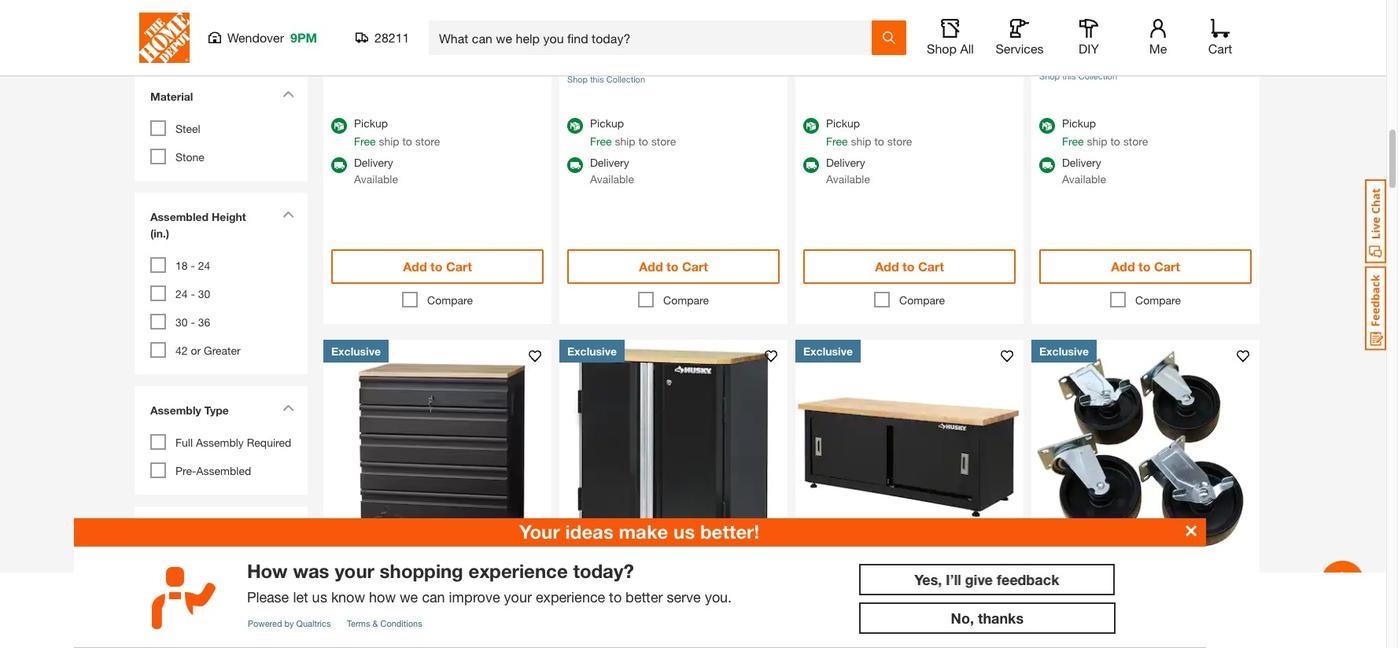 Task type: locate. For each thing, give the bounding box(es) containing it.
1 horizontal spatial shop this collection link
[[804, 30, 882, 41]]

24 - 30 down the assembled width (in.)
[[176, 573, 210, 586]]

garage up 72
[[635, 38, 671, 52]]

h
[[1164, 52, 1172, 65], [662, 55, 670, 68]]

24 - 30 down 18 - 24
[[176, 287, 210, 301]]

add to cart for 3rd available for pickup image from the right
[[403, 259, 472, 274]]

ready- up freestanding
[[567, 22, 603, 35]]

pickup free ship to store for third available for pickup image
[[826, 116, 912, 148]]

caret icon image inside assembled height (in.) link
[[283, 211, 294, 218]]

24 down the assembled width (in.)
[[176, 573, 188, 586]]

2 black image from the left
[[571, 579, 604, 612]]

2 ship from the left
[[615, 134, 636, 148]]

ship for second available for pickup image from the right
[[615, 134, 636, 148]]

4 - from the top
[[191, 573, 195, 586]]

0 horizontal spatial ready-
[[567, 22, 603, 35]]

%) inside $ 629 save $ 189 . 00 ( 30 %)
[[481, 637, 492, 647]]

3 delivery available from the left
[[826, 155, 870, 185]]

30 - 36
[[176, 316, 210, 329], [176, 601, 210, 615]]

319 99
[[840, 584, 882, 606]]

+ view all
[[151, 29, 199, 43]]

00 right 189
[[457, 637, 467, 647]]

ready- for ready-to-assemble 24-gauge steel freestanding garage cabinet in black (30.5 in. w x 72 in. h x 18.3 in. d)
[[567, 22, 603, 35]]

d) down what can we help you find today? search box
[[721, 55, 731, 68]]

0 horizontal spatial save
[[414, 637, 433, 647]]

to- up 2-
[[1075, 18, 1090, 32]]

garage
[[1116, 35, 1152, 48], [635, 38, 671, 52]]

assembled inside the assembled width (in.)
[[150, 524, 209, 538]]

4 pickup from the left
[[1063, 116, 1096, 129]]

exclusive for heavy duty 18-gauge steel 5-drawer black garage base cabinet image
[[331, 344, 381, 358]]

2 pickup free ship to store from the left
[[590, 116, 676, 148]]

4 add to cart button from the left
[[1040, 249, 1252, 284]]

20 right 58
[[703, 637, 713, 647]]

save down 399 at bottom
[[886, 593, 906, 604]]

189
[[441, 637, 455, 647]]

20 right the 80
[[939, 593, 949, 604]]

4 free from the left
[[1063, 134, 1084, 148]]

caret icon image inside material link
[[283, 91, 294, 98]]

1 horizontal spatial available shipping image
[[567, 157, 583, 173]]

0 horizontal spatial h
[[662, 55, 670, 68]]

cart
[[1209, 41, 1233, 56], [446, 259, 472, 274], [682, 259, 708, 274], [918, 259, 944, 274], [1155, 259, 1180, 274]]

0 vertical spatial 36
[[198, 316, 210, 329]]

%) right 58
[[713, 637, 724, 647]]

0 horizontal spatial in
[[715, 38, 724, 52]]

material link
[[142, 80, 300, 116]]

)
[[885, 629, 888, 639]]

assemble inside ready-to-assemble 24-gauge steel 1- drawer 2-door garage base cabinet in black (28 in. w x 32.8 in. h x 18.3 in. d) shop this collection
[[1090, 18, 1138, 32]]

0 horizontal spatial available for pickup image
[[331, 118, 347, 133]]

00 right 58
[[689, 637, 698, 647]]

w
[[1103, 52, 1113, 65], [610, 55, 620, 68]]

2 horizontal spatial available shipping image
[[1040, 157, 1055, 173]]

height
[[212, 210, 246, 224]]

live chat image
[[1366, 179, 1387, 264]]

pickup for second available for pickup image from the right
[[590, 116, 624, 129]]

(
[[937, 593, 939, 604], [869, 629, 871, 639], [469, 637, 472, 647], [701, 637, 703, 647]]

28211 button
[[356, 30, 410, 46]]

24- inside ready-to-assemble 24-gauge steel freestanding garage cabinet in black (30.5 in. w x 72 in. h x 18.3 in. d) shop this collection
[[669, 22, 685, 35]]

. inside $ 629 save $ 189 . 00 ( 30 %)
[[455, 637, 457, 647]]

add to cart button for third available for pickup image
[[804, 249, 1016, 284]]

%) right the 80
[[949, 593, 960, 604]]

1 ship from the left
[[379, 134, 399, 148]]

1 pickup from the left
[[354, 116, 388, 129]]

exclusive for the ready-to-assemble 24-gauge steel 2-door garage base cabinet in black (28 in. w x 32.8 in. h x 18.3 in. d) image
[[567, 344, 617, 358]]

shop
[[804, 30, 824, 41], [927, 41, 957, 56], [1040, 70, 1060, 81], [567, 74, 588, 84]]

(in.) for assembled height (in.)
[[150, 227, 169, 240]]

shop all
[[927, 41, 974, 56]]

5 - from the top
[[191, 601, 195, 615]]

3 - from the top
[[191, 316, 195, 329]]

0 horizontal spatial collection
[[607, 74, 645, 84]]

2 - from the top
[[191, 287, 195, 301]]

assemble inside ready-to-assemble 24-gauge steel freestanding garage cabinet in black (30.5 in. w x 72 in. h x 18.3 in. d) shop this collection
[[617, 22, 666, 35]]

00 inside $ 399 . 99 save $ 80 . 00 ( 20 %)
[[925, 593, 934, 604]]

24- for 18.3
[[669, 22, 685, 35]]

30 inside $ 629 save $ 189 . 00 ( 30 %)
[[472, 637, 481, 647]]

3 ship from the left
[[851, 134, 872, 148]]

0 horizontal spatial available shipping image
[[331, 157, 347, 173]]

2 vertical spatial assembled
[[150, 524, 209, 538]]

0 vertical spatial (in.)
[[150, 227, 169, 240]]

services button
[[995, 19, 1045, 57]]

1 - from the top
[[191, 259, 195, 272]]

full
[[176, 436, 193, 449]]

assemble up 72
[[617, 22, 666, 35]]

30 - 36 for 1st 30 - 36 "link" from the top of the page
[[176, 316, 210, 329]]

0 horizontal spatial garage
[[635, 38, 671, 52]]

1 available shipping image from the left
[[331, 157, 347, 173]]

3 available shipping image from the left
[[1040, 157, 1055, 173]]

4 store from the left
[[1124, 134, 1148, 148]]

2 horizontal spatial save
[[886, 593, 906, 604]]

28211
[[375, 30, 410, 45]]

4 delivery from the left
[[1063, 155, 1102, 169]]

steel for ready-to-assemble 24-gauge steel 1- drawer 2-door garage base cabinet in black (28 in. w x 32.8 in. h x 18.3 in. d)
[[1193, 18, 1218, 32]]

1 add to cart button from the left
[[331, 249, 544, 284]]

2 vertical spatial caret icon image
[[283, 405, 294, 412]]

1 add to cart from the left
[[403, 259, 472, 274]]

services
[[996, 41, 1044, 56]]

0 horizontal spatial steel
[[176, 122, 200, 135]]

wendover
[[227, 30, 284, 45]]

1 add from the left
[[403, 259, 427, 274]]

4 add to cart from the left
[[1111, 259, 1180, 274]]

feedback link image
[[1366, 266, 1387, 351]]

pickup for third available for pickup image
[[826, 116, 860, 129]]

32.8
[[1125, 52, 1147, 65]]

1 delivery available from the left
[[354, 155, 398, 185]]

3 available from the left
[[826, 172, 870, 185]]

1 store from the left
[[415, 134, 440, 148]]

1 horizontal spatial assemble
[[1090, 18, 1138, 32]]

compare
[[427, 293, 473, 307], [664, 293, 709, 307], [900, 293, 945, 307], [1136, 293, 1181, 307]]

heavy duty 18-gauge steel 5-drawer black garage base cabinet image
[[323, 340, 552, 568]]

add
[[403, 259, 427, 274], [639, 259, 663, 274], [875, 259, 899, 274], [1111, 259, 1135, 274]]

2 add to cart button from the left
[[567, 249, 780, 284]]

delivery available for 3rd available for pickup image from the right
[[354, 155, 398, 185]]

1 available from the left
[[354, 172, 398, 185]]

shop inside ready-to-assemble 24-gauge steel freestanding garage cabinet in black (30.5 in. w x 72 in. h x 18.3 in. d) shop this collection
[[567, 74, 588, 84]]

1 vertical spatial 30 - 36
[[176, 601, 210, 615]]

gauge for black
[[685, 22, 718, 35]]

save
[[886, 593, 906, 604], [414, 637, 433, 647], [650, 637, 669, 647]]

0 vertical spatial 30 - 36
[[176, 316, 210, 329]]

exclusive for steel storage bench in black (48 in. w x 20 in. h x 18 in. d) image
[[804, 344, 853, 358]]

h down "base"
[[1164, 52, 1172, 65]]

1 (in.) from the top
[[150, 227, 169, 240]]

pickup
[[354, 116, 388, 129], [590, 116, 624, 129], [826, 116, 860, 129], [1063, 116, 1096, 129]]

assembled width (in.)
[[150, 524, 242, 554]]

2 delivery available from the left
[[590, 155, 634, 185]]

pre-assembled link
[[176, 464, 251, 478]]

caret icon image up required
[[283, 405, 294, 412]]

save left 58
[[650, 637, 669, 647]]

add for third available for pickup image add to cart button
[[875, 259, 899, 274]]

black image left red icon on the left of the page
[[335, 579, 368, 612]]

shop inside shop all button
[[927, 41, 957, 56]]

3 caret icon image from the top
[[283, 405, 294, 412]]

3 pickup free ship to store from the left
[[826, 116, 912, 148]]

1 horizontal spatial collection
[[843, 30, 882, 41]]

1 horizontal spatial black
[[1040, 52, 1067, 65]]

save down 629
[[414, 637, 433, 647]]

1 vertical spatial assembly
[[196, 436, 244, 449]]

72
[[632, 55, 644, 68]]

free for 3rd available for pickup image from the right
[[354, 134, 376, 148]]

ship for 3rd available for pickup image from the right
[[379, 134, 399, 148]]

1 vertical spatial 24 - 30 link
[[176, 573, 210, 586]]

assembly type
[[150, 404, 229, 417]]

2 pickup from the left
[[590, 116, 624, 129]]

0 vertical spatial 24 - 30 link
[[176, 287, 210, 301]]

required
[[247, 436, 291, 449]]

2 horizontal spatial %)
[[949, 593, 960, 604]]

24 - 30 link down the assembled width (in.)
[[176, 573, 210, 586]]

0 vertical spatial caret icon image
[[283, 91, 294, 98]]

caret icon image
[[283, 91, 294, 98], [283, 211, 294, 218], [283, 405, 294, 412]]

in.
[[1088, 52, 1100, 65], [1150, 52, 1161, 65], [1209, 52, 1220, 65], [595, 55, 606, 68], [647, 55, 659, 68], [706, 55, 718, 68]]

0 horizontal spatial black
[[727, 38, 754, 52]]

1 delivery from the left
[[354, 155, 393, 169]]

red image
[[613, 578, 648, 613]]

1 horizontal spatial cabinet
[[1183, 35, 1221, 48]]

add for add to cart button associated with 3rd available for pickup image from the right
[[403, 259, 427, 274]]

add to cart for available for pickup icon
[[1111, 259, 1180, 274]]

add to cart button for second available for pickup image from the right
[[567, 249, 780, 284]]

assembly up pre-assembled
[[196, 436, 244, 449]]

18.3 inside ready-to-assemble 24-gauge steel 1- drawer 2-door garage base cabinet in black (28 in. w x 32.8 in. h x 18.3 in. d) shop this collection
[[1184, 52, 1206, 65]]

1 caret icon image from the top
[[283, 91, 294, 98]]

1 horizontal spatial ready-
[[1040, 18, 1075, 32]]

2 available shipping image from the left
[[567, 157, 583, 173]]

0 vertical spatial assembled
[[150, 210, 209, 224]]

0 horizontal spatial 24-
[[669, 22, 685, 35]]

cabinet inside ready-to-assemble 24-gauge steel freestanding garage cabinet in black (30.5 in. w x 72 in. h x 18.3 in. d) shop this collection
[[674, 38, 712, 52]]

%) right 189
[[481, 637, 492, 647]]

1 horizontal spatial 20
[[939, 593, 949, 604]]

1 vertical spatial 36
[[198, 601, 210, 615]]

compare for available for pickup icon add to cart button
[[1136, 293, 1181, 307]]

1 vertical spatial (in.)
[[150, 541, 169, 554]]

diy button
[[1064, 19, 1114, 57]]

1 horizontal spatial black image
[[571, 579, 604, 612]]

black
[[727, 38, 754, 52], [1040, 52, 1067, 65]]

( right 58
[[701, 637, 703, 647]]

24 down "18"
[[176, 287, 188, 301]]

shop all button
[[926, 19, 976, 57]]

0 horizontal spatial gauge
[[685, 22, 718, 35]]

(in.) inside assembled height (in.)
[[150, 227, 169, 240]]

0 vertical spatial 30 - 36 link
[[176, 316, 210, 329]]

caret icon image inside assembly type link
[[283, 405, 294, 412]]

steel inside ready-to-assemble 24-gauge steel freestanding garage cabinet in black (30.5 in. w x 72 in. h x 18.3 in. d) shop this collection
[[721, 22, 746, 35]]

to- up freestanding
[[603, 22, 617, 35]]

1 vertical spatial 30 - 36 link
[[176, 601, 210, 615]]

collection inside ready-to-assemble 24-gauge steel freestanding garage cabinet in black (30.5 in. w x 72 in. h x 18.3 in. d) shop this collection
[[607, 74, 645, 84]]

3 exclusive from the left
[[804, 344, 853, 358]]

delivery available
[[354, 155, 398, 185], [590, 155, 634, 185], [826, 155, 870, 185], [1063, 155, 1107, 185]]

add to cart for third available for pickup image
[[875, 259, 944, 274]]

2 compare from the left
[[664, 293, 709, 307]]

0 horizontal spatial d)
[[721, 55, 731, 68]]

free for second available for pickup image from the right
[[590, 134, 612, 148]]

2 available from the left
[[590, 172, 634, 185]]

assemble up door
[[1090, 18, 1138, 32]]

black image
[[335, 579, 368, 612], [571, 579, 604, 612]]

1 vertical spatial 24
[[176, 287, 188, 301]]

h inside ready-to-assemble 24-gauge steel 1- drawer 2-door garage base cabinet in black (28 in. w x 32.8 in. h x 18.3 in. d) shop this collection
[[1164, 52, 1172, 65]]

0 horizontal spatial shop this collection link
[[567, 74, 645, 84]]

greater
[[204, 344, 241, 357]]

30
[[198, 287, 210, 301], [176, 316, 188, 329], [198, 573, 210, 586], [176, 601, 188, 615], [472, 637, 481, 647]]

0 horizontal spatial 00
[[457, 637, 467, 647]]

18.3 right me
[[1184, 52, 1206, 65]]

1 horizontal spatial all
[[961, 41, 974, 56]]

0 horizontal spatial assemble
[[617, 22, 666, 35]]

4 delivery available from the left
[[1063, 155, 1107, 185]]

available for pickup image
[[331, 118, 347, 133], [567, 118, 583, 133], [804, 118, 819, 133]]

gauge
[[1157, 18, 1190, 32], [685, 22, 718, 35]]

caret icon image for assembled height (in.)
[[283, 211, 294, 218]]

red image
[[377, 578, 412, 613]]

2 horizontal spatial steel
[[1193, 18, 1218, 32]]

0 horizontal spatial cabinet
[[674, 38, 712, 52]]

4 compare from the left
[[1136, 293, 1181, 307]]

1 30 - 36 from the top
[[176, 316, 210, 329]]

store
[[415, 134, 440, 148], [652, 134, 676, 148], [888, 134, 912, 148], [1124, 134, 1148, 148]]

gauge inside ready-to-assemble 24-gauge steel freestanding garage cabinet in black (30.5 in. w x 72 in. h x 18.3 in. d) shop this collection
[[685, 22, 718, 35]]

2 horizontal spatial 00
[[925, 593, 934, 604]]

to- inside ready-to-assemble 24-gauge steel freestanding garage cabinet in black (30.5 in. w x 72 in. h x 18.3 in. d) shop this collection
[[603, 22, 617, 35]]

20 inside $ 399 . 99 save $ 80 . 00 ( 20 %)
[[939, 593, 949, 604]]

0 horizontal spatial %)
[[481, 637, 492, 647]]

00 right the 80
[[925, 593, 934, 604]]

1 horizontal spatial 99
[[872, 586, 882, 598]]

delivery available for third available for pickup image
[[826, 155, 870, 185]]

in inside ready-to-assemble 24-gauge steel freestanding garage cabinet in black (30.5 in. w x 72 in. h x 18.3 in. d) shop this collection
[[715, 38, 724, 52]]

3 delivery from the left
[[826, 155, 866, 169]]

assembly type link
[[142, 394, 300, 431]]

1 horizontal spatial w
[[1103, 52, 1113, 65]]

d) down 1-
[[1223, 52, 1234, 65]]

add to cart for second available for pickup image from the right
[[639, 259, 708, 274]]

99 left 399 at bottom
[[872, 586, 882, 598]]

in inside ready-to-assemble 24-gauge steel 1- drawer 2-door garage base cabinet in black (28 in. w x 32.8 in. h x 18.3 in. d) shop this collection
[[1224, 35, 1233, 48]]

24 - 30 link
[[176, 287, 210, 301], [176, 573, 210, 586]]

ready- inside ready-to-assemble 24-gauge steel freestanding garage cabinet in black (30.5 in. w x 72 in. h x 18.3 in. d) shop this collection
[[567, 22, 603, 35]]

assembled for width
[[150, 524, 209, 538]]

3 store from the left
[[888, 134, 912, 148]]

1 pickup free ship to store from the left
[[354, 116, 440, 148]]

1 36 from the top
[[198, 316, 210, 329]]

- for 1st 24 - 30 'link' from the bottom of the page
[[191, 573, 195, 586]]

ready- inside ready-to-assemble 24-gauge steel 1- drawer 2-door garage base cabinet in black (28 in. w x 32.8 in. h x 18.3 in. d) shop this collection
[[1040, 18, 1075, 32]]

pickup for available for pickup icon
[[1063, 116, 1096, 129]]

2 24 - 30 link from the top
[[176, 573, 210, 586]]

x left 32.8
[[1116, 52, 1122, 65]]

add for available for pickup icon add to cart button
[[1111, 259, 1135, 274]]

99 left 629
[[400, 630, 410, 641]]

2 horizontal spatial available for pickup image
[[804, 118, 819, 133]]

available shipping image for 3rd available for pickup image from the right
[[331, 157, 347, 173]]

in. right me
[[1209, 52, 1220, 65]]

0 horizontal spatial 18.3
[[681, 55, 703, 68]]

assembly
[[150, 404, 201, 417], [196, 436, 244, 449]]

24- inside ready-to-assemble 24-gauge steel 1- drawer 2-door garage base cabinet in black (28 in. w x 32.8 in. h x 18.3 in. d) shop this collection
[[1141, 18, 1157, 32]]

1 horizontal spatial 18.3
[[1184, 52, 1206, 65]]

available
[[354, 172, 398, 185], [590, 172, 634, 185], [826, 172, 870, 185], [1063, 172, 1107, 185]]

99 inside $ 399 . 99 save $ 80 . 00 ( 20 %)
[[908, 580, 918, 591]]

4 ship from the left
[[1087, 134, 1108, 148]]

0 vertical spatial 20
[[939, 593, 949, 604]]

assembly up full
[[150, 404, 201, 417]]

h down what can we help you find today? search box
[[662, 55, 670, 68]]

the home depot logo image
[[139, 13, 190, 63]]

1 compare from the left
[[427, 293, 473, 307]]

1 horizontal spatial 24-
[[1141, 18, 1157, 32]]

-
[[191, 259, 195, 272], [191, 287, 195, 301], [191, 316, 195, 329], [191, 573, 195, 586], [191, 601, 195, 615]]

2 add to cart from the left
[[639, 259, 708, 274]]

compare for add to cart button associated with 3rd available for pickup image from the right
[[427, 293, 473, 307]]

in. down freestanding
[[595, 55, 606, 68]]

24 right "18"
[[198, 259, 210, 272]]

assemble for drawer
[[1090, 18, 1138, 32]]

0 vertical spatial assembly
[[150, 404, 201, 417]]

available shipping image
[[331, 157, 347, 173], [567, 157, 583, 173], [1040, 157, 1055, 173]]

1 exclusive from the left
[[331, 344, 381, 358]]

delivery available for second available for pickup image from the right
[[590, 155, 634, 185]]

w down freestanding
[[610, 55, 620, 68]]

caret icon image down 9pm
[[283, 91, 294, 98]]

add for add to cart button corresponding to second available for pickup image from the right
[[639, 259, 663, 274]]

steel storage bench in black (48 in. w x 20 in. h x 18 in. d) image
[[796, 340, 1024, 568]]

shop this collection link
[[804, 30, 882, 41], [1040, 70, 1118, 81], [567, 74, 645, 84]]

30 - 36 link down the assembled width (in.)
[[176, 601, 210, 615]]

3 available for pickup image from the left
[[804, 118, 819, 133]]

all left services
[[961, 41, 974, 56]]

1 vertical spatial 24 - 30
[[176, 573, 210, 586]]

30 - 36 down the assembled width (in.)
[[176, 601, 210, 615]]

0 horizontal spatial 20
[[703, 637, 713, 647]]

0 horizontal spatial black image
[[335, 579, 368, 612]]

ready-
[[1040, 18, 1075, 32], [567, 22, 603, 35]]

2 horizontal spatial shop this collection link
[[1040, 70, 1118, 81]]

x
[[1116, 52, 1122, 65], [1175, 52, 1181, 65], [623, 55, 629, 68], [673, 55, 678, 68]]

399
[[891, 580, 906, 591]]

0 horizontal spatial this
[[590, 74, 604, 84]]

1 black image from the left
[[335, 579, 368, 612]]

1 horizontal spatial to-
[[1075, 18, 1090, 32]]

to- inside ready-to-assemble 24-gauge steel 1- drawer 2-door garage base cabinet in black (28 in. w x 32.8 in. h x 18.3 in. d) shop this collection
[[1075, 18, 1090, 32]]

30 - 36 link up or
[[176, 316, 210, 329]]

ship
[[379, 134, 399, 148], [615, 134, 636, 148], [851, 134, 872, 148], [1087, 134, 1108, 148]]

pickup free ship to store
[[354, 116, 440, 148], [590, 116, 676, 148], [826, 116, 912, 148], [1063, 116, 1148, 148]]

3 add from the left
[[875, 259, 899, 274]]

cart for third available for pickup image add to cart button
[[918, 259, 944, 274]]

24
[[198, 259, 210, 272], [176, 287, 188, 301], [176, 573, 188, 586]]

all right view in the left top of the page
[[187, 29, 199, 43]]

1 horizontal spatial steel
[[721, 22, 746, 35]]

pickup free ship to store for second available for pickup image from the right
[[590, 116, 676, 148]]

3 add to cart button from the left
[[804, 249, 1016, 284]]

18.3 down what can we help you find today? search box
[[681, 55, 703, 68]]

42
[[176, 344, 188, 357]]

assembled down full assembly required link
[[196, 464, 251, 478]]

to-
[[1075, 18, 1090, 32], [603, 22, 617, 35]]

1 free from the left
[[354, 134, 376, 148]]

3 pickup from the left
[[826, 116, 860, 129]]

4 pickup free ship to store from the left
[[1063, 116, 1148, 148]]

0 vertical spatial 24 - 30
[[176, 287, 210, 301]]

cart for add to cart button corresponding to second available for pickup image from the right
[[682, 259, 708, 274]]

629
[[419, 624, 433, 634]]

assembled inside assembled height (in.)
[[150, 210, 209, 224]]

1 horizontal spatial d)
[[1223, 52, 1234, 65]]

cabinet inside ready-to-assemble 24-gauge steel 1- drawer 2-door garage base cabinet in black (28 in. w x 32.8 in. h x 18.3 in. d) shop this collection
[[1183, 35, 1221, 48]]

in. down what can we help you find today? search box
[[706, 55, 718, 68]]

30 - 36 link
[[176, 316, 210, 329], [176, 601, 210, 615]]

42 or greater
[[176, 344, 241, 357]]

30 - 36 up or
[[176, 316, 210, 329]]

(in.)
[[150, 227, 169, 240], [150, 541, 169, 554]]

assemble
[[1090, 18, 1138, 32], [617, 22, 666, 35]]

add to cart button
[[331, 249, 544, 284], [567, 249, 780, 284], [804, 249, 1016, 284], [1040, 249, 1252, 284]]

- for second 24 - 30 'link' from the bottom
[[191, 287, 195, 301]]

in
[[1224, 35, 1233, 48], [715, 38, 724, 52]]

2 free from the left
[[590, 134, 612, 148]]

steel inside ready-to-assemble 24-gauge steel 1- drawer 2-door garage base cabinet in black (28 in. w x 32.8 in. h x 18.3 in. d) shop this collection
[[1193, 18, 1218, 32]]

+ view all link
[[142, 19, 300, 53]]

1 horizontal spatial available for pickup image
[[567, 118, 583, 133]]

24 - 30 link down 18 - 24
[[176, 287, 210, 301]]

- for 18 - 24 link
[[191, 259, 195, 272]]

3 compare from the left
[[900, 293, 945, 307]]

0 horizontal spatial to-
[[603, 22, 617, 35]]

1 horizontal spatial garage
[[1116, 35, 1152, 48]]

delivery
[[354, 155, 393, 169], [590, 155, 629, 169], [826, 155, 866, 169], [1063, 155, 1102, 169]]

99 up the 80
[[908, 580, 918, 591]]

shop this collection link for ready-to-assemble 24-gauge steel 1- drawer 2-door garage base cabinet in black (28 in. w x 32.8 in. h x 18.3 in. d)
[[1040, 70, 1118, 81]]

2 horizontal spatial collection
[[1079, 70, 1118, 81]]

all
[[187, 29, 199, 43], [961, 41, 974, 56]]

36 down assembled width (in.) link
[[198, 601, 210, 615]]

available shipping image for second available for pickup image from the right
[[567, 157, 583, 173]]

to- for drawer
[[1075, 18, 1090, 32]]

delivery available for available for pickup icon
[[1063, 155, 1107, 185]]

wendover 9pm
[[227, 30, 317, 45]]

black image left red image
[[571, 579, 604, 612]]

2 store from the left
[[652, 134, 676, 148]]

gauge inside ready-to-assemble 24-gauge steel 1- drawer 2-door garage base cabinet in black (28 in. w x 32.8 in. h x 18.3 in. d) shop this collection
[[1157, 18, 1190, 32]]

2 caret icon image from the top
[[283, 211, 294, 218]]

3 free from the left
[[826, 134, 848, 148]]

black inside ready-to-assemble 24-gauge steel freestanding garage cabinet in black (30.5 in. w x 72 in. h x 18.3 in. d) shop this collection
[[727, 38, 754, 52]]

2 add from the left
[[639, 259, 663, 274]]

delivery for available for pickup icon
[[1063, 155, 1102, 169]]

available for third available for pickup image
[[826, 172, 870, 185]]

36 up the 42 or greater
[[198, 316, 210, 329]]

1 horizontal spatial h
[[1164, 52, 1172, 65]]

1 horizontal spatial gauge
[[1157, 18, 1190, 32]]

2 delivery from the left
[[590, 155, 629, 169]]

pickup free ship to store for 3rd available for pickup image from the right
[[354, 116, 440, 148]]

2 horizontal spatial 99
[[908, 580, 918, 591]]

1 horizontal spatial in
[[1224, 35, 1233, 48]]

caret icon image right height
[[283, 211, 294, 218]]

4 exclusive from the left
[[1040, 344, 1089, 358]]

w down door
[[1103, 52, 1113, 65]]

assembled up "18"
[[150, 210, 209, 224]]

- for 1st 30 - 36 "link" from the top of the page
[[191, 316, 195, 329]]

2 30 - 36 from the top
[[176, 601, 210, 615]]

- for 1st 30 - 36 "link" from the bottom
[[191, 601, 195, 615]]

1 24 - 30 link from the top
[[176, 287, 210, 301]]

2 horizontal spatial this
[[1063, 70, 1076, 81]]

4 add from the left
[[1111, 259, 1135, 274]]

2 (in.) from the top
[[150, 541, 169, 554]]

1 horizontal spatial %)
[[713, 637, 724, 647]]

2 exclusive from the left
[[567, 344, 617, 358]]

ready- up the drawer
[[1040, 18, 1075, 32]]

24-
[[1141, 18, 1157, 32], [669, 22, 685, 35]]

0 horizontal spatial w
[[610, 55, 620, 68]]

.
[[906, 580, 908, 591], [922, 593, 925, 604], [455, 637, 457, 647], [686, 637, 689, 647]]

1 vertical spatial caret icon image
[[283, 211, 294, 218]]

(in.) inside the assembled width (in.)
[[150, 541, 169, 554]]

4 available from the left
[[1063, 172, 1107, 185]]

garage up 32.8
[[1116, 35, 1152, 48]]

assembled left width
[[150, 524, 209, 538]]

3 add to cart from the left
[[875, 259, 944, 274]]

( right 189
[[469, 637, 472, 647]]

( right the 80
[[937, 593, 939, 604]]



Task type: vqa. For each thing, say whether or not it's contained in the screenshot.
"18 V"
no



Task type: describe. For each thing, give the bounding box(es) containing it.
available for pickup image
[[1040, 118, 1055, 133]]

pre-assembled
[[176, 464, 251, 478]]

delivery for second available for pickup image from the right
[[590, 155, 629, 169]]

compare for third available for pickup image add to cart button
[[900, 293, 945, 307]]

available for 3rd available for pickup image from the right
[[354, 172, 398, 185]]

99 inside 319 99
[[872, 586, 882, 598]]

gauge for garage
[[1157, 18, 1190, 32]]

stone
[[176, 150, 205, 164]]

( left )
[[869, 629, 871, 639]]

assembled width (in.) link
[[142, 515, 300, 567]]

steel for ready-to-assemble 24-gauge steel freestanding garage cabinet in black (30.5 in. w x 72 in. h x 18.3 in. d)
[[721, 22, 746, 35]]

0 vertical spatial 24
[[198, 259, 210, 272]]

caret icon image for material
[[283, 91, 294, 98]]

x down "base"
[[1175, 52, 1181, 65]]

319
[[840, 584, 872, 606]]

( inside $ 399 . 99 save $ 80 . 00 ( 20 %)
[[937, 593, 939, 604]]

pickup for 3rd available for pickup image from the right
[[354, 116, 388, 129]]

ready- for ready-to-assemble 24-gauge steel 1- drawer 2-door garage base cabinet in black (28 in. w x 32.8 in. h x 18.3 in. d)
[[1040, 18, 1075, 32]]

1 vertical spatial 20
[[703, 637, 713, 647]]

58
[[677, 637, 686, 647]]

view
[[161, 29, 184, 43]]

width
[[212, 524, 242, 538]]

add to cart button for 3rd available for pickup image from the right
[[331, 249, 544, 284]]

g0502ac-
[[1071, 624, 1112, 634]]

80
[[913, 593, 922, 604]]

stone link
[[176, 150, 205, 164]]

cart link
[[1203, 19, 1238, 57]]

available for available for pickup icon
[[1063, 172, 1107, 185]]

or
[[191, 344, 201, 357]]

9pm
[[290, 30, 317, 45]]

delivery for third available for pickup image
[[826, 155, 866, 169]]

available shipping image
[[804, 157, 819, 173]]

in. right (28
[[1088, 52, 1100, 65]]

save $ 58 . 00 ( 20 %)
[[650, 637, 724, 647]]

1 horizontal spatial save
[[650, 637, 669, 647]]

2 available for pickup image from the left
[[567, 118, 583, 133]]

black image for save
[[335, 579, 368, 612]]

full assembly required link
[[176, 436, 291, 449]]

+
[[151, 29, 158, 43]]

drawer
[[1040, 35, 1075, 48]]

shop this collection link for ready-to-assemble 24-gauge steel freestanding garage cabinet in black (30.5 in. w x 72 in. h x 18.3 in. d)
[[567, 74, 645, 84]]

black inside ready-to-assemble 24-gauge steel 1- drawer 2-door garage base cabinet in black (28 in. w x 32.8 in. h x 18.3 in. d) shop this collection
[[1040, 52, 1067, 65]]

ready-to-assemble 24-gauge steel freestanding garage cabinet in black (30.5 in. w x 72 in. h x 18.3 in. d) shop this collection
[[567, 22, 754, 84]]

5 in. caster kit for ready-to-assemble steel garage base cabinets image
[[1032, 340, 1260, 568]]

1 horizontal spatial 00
[[689, 637, 698, 647]]

assembled height (in.) link
[[142, 201, 300, 253]]

d) inside ready-to-assemble 24-gauge steel freestanding garage cabinet in black (30.5 in. w x 72 in. h x 18.3 in. d) shop this collection
[[721, 55, 731, 68]]

w inside ready-to-assemble 24-gauge steel freestanding garage cabinet in black (30.5 in. w x 72 in. h x 18.3 in. d) shop this collection
[[610, 55, 620, 68]]

store for second available for pickup image from the right
[[652, 134, 676, 148]]

h inside ready-to-assemble 24-gauge steel freestanding garage cabinet in black (30.5 in. w x 72 in. h x 18.3 in. d) shop this collection
[[662, 55, 670, 68]]

store for 3rd available for pickup image from the right
[[415, 134, 440, 148]]

exclusive for the 5 in. caster kit for ready-to-assemble steel garage base cabinets image
[[1040, 344, 1089, 358]]

delivery for 3rd available for pickup image from the right
[[354, 155, 393, 169]]

assembled height (in.)
[[150, 210, 246, 240]]

1 24 - 30 from the top
[[176, 287, 210, 301]]

assembled for height
[[150, 210, 209, 224]]

ship for third available for pickup image
[[851, 134, 872, 148]]

(30.5
[[567, 55, 592, 68]]

ready-to-assemble 24-gauge steel 1- drawer 2-door garage base cabinet in black (28 in. w x 32.8 in. h x 18.3 in. d) shop this collection
[[1040, 18, 1234, 81]]

cart for available for pickup icon add to cart button
[[1155, 259, 1180, 274]]

$ 54 98
[[1044, 583, 1080, 605]]

0 horizontal spatial all
[[187, 29, 199, 43]]

(in.) for assembled width (in.)
[[150, 541, 169, 554]]

18
[[176, 259, 188, 272]]

1 available for pickup image from the left
[[331, 118, 347, 133]]

( inside $ 629 save $ 189 . 00 ( 30 %)
[[469, 637, 472, 647]]

ship for available for pickup icon
[[1087, 134, 1108, 148]]

2-
[[1078, 35, 1088, 48]]

x down what can we help you find today? search box
[[673, 55, 678, 68]]

18.3 inside ready-to-assemble 24-gauge steel freestanding garage cabinet in black (30.5 in. w x 72 in. h x 18.3 in. d) shop this collection
[[681, 55, 703, 68]]

cart for add to cart button associated with 3rd available for pickup image from the right
[[446, 259, 472, 274]]

diy
[[1079, 41, 1099, 56]]

model#
[[1040, 624, 1069, 634]]

freestanding
[[567, 38, 632, 52]]

this inside ready-to-assemble 24-gauge steel 1- drawer 2-door garage base cabinet in black (28 in. w x 32.8 in. h x 18.3 in. d) shop this collection
[[1063, 70, 1076, 81]]

garage inside ready-to-assemble 24-gauge steel 1- drawer 2-door garage base cabinet in black (28 in. w x 32.8 in. h x 18.3 in. d) shop this collection
[[1116, 35, 1152, 48]]

%) inside $ 399 . 99 save $ 80 . 00 ( 20 %)
[[949, 593, 960, 604]]

save inside $ 629 save $ 189 . 00 ( 30 %)
[[414, 637, 433, 647]]

base
[[1155, 35, 1180, 48]]

pre-
[[176, 464, 196, 478]]

all inside button
[[961, 41, 974, 56]]

2 vertical spatial 24
[[176, 573, 188, 586]]

collection inside ready-to-assemble 24-gauge steel 1- drawer 2-door garage base cabinet in black (28 in. w x 32.8 in. h x 18.3 in. d) shop this collection
[[1079, 70, 1118, 81]]

24- for 32.8
[[1141, 18, 1157, 32]]

1 vertical spatial assembled
[[196, 464, 251, 478]]

us
[[1112, 624, 1124, 634]]

model# g0502ac-us
[[1040, 624, 1124, 634]]

42 or greater link
[[176, 344, 241, 357]]

1 horizontal spatial this
[[827, 30, 840, 41]]

2 36 from the top
[[198, 601, 210, 615]]

18 - 24
[[176, 259, 210, 272]]

store for third available for pickup image
[[888, 134, 912, 148]]

shop this collection
[[804, 30, 882, 41]]

free for available for pickup icon
[[1063, 134, 1084, 148]]

x left 72
[[623, 55, 629, 68]]

00 inside $ 629 save $ 189 . 00 ( 30 %)
[[457, 637, 467, 647]]

black image for $
[[571, 579, 604, 612]]

2 24 - 30 from the top
[[176, 573, 210, 586]]

me
[[1150, 41, 1167, 56]]

me button
[[1133, 19, 1184, 57]]

$ 629 save $ 189 . 00 ( 30 %)
[[414, 624, 492, 647]]

type
[[204, 404, 229, 417]]

assembly inside assembly type link
[[150, 404, 201, 417]]

d) inside ready-to-assemble 24-gauge steel 1- drawer 2-door garage base cabinet in black (28 in. w x 32.8 in. h x 18.3 in. d) shop this collection
[[1223, 52, 1234, 65]]

in. right 72
[[647, 55, 659, 68]]

2 30 - 36 link from the top
[[176, 601, 210, 615]]

163
[[871, 629, 885, 639]]

ready-to-assemble 24-gauge steel 1- drawer 2-door garage base cabinet in black (28 in. w x 32.8 in. h x 18.3 in. d) link
[[1040, 4, 1252, 67]]

$ inside $ 54 98
[[1044, 585, 1049, 597]]

compare for add to cart button corresponding to second available for pickup image from the right
[[664, 293, 709, 307]]

full assembly required
[[176, 436, 291, 449]]

garage inside ready-to-assemble 24-gauge steel freestanding garage cabinet in black (30.5 in. w x 72 in. h x 18.3 in. d) shop this collection
[[635, 38, 671, 52]]

free for third available for pickup image
[[826, 134, 848, 148]]

available shipping image for available for pickup icon
[[1040, 157, 1055, 173]]

save inside $ 399 . 99 save $ 80 . 00 ( 20 %)
[[886, 593, 906, 604]]

ready-to-assemble 24-gauge steel freestanding garage cabinet in black (30.5 in. w x 72 in. h x 18.3 in. d) link
[[567, 7, 780, 70]]

caret icon image for assembly type
[[283, 405, 294, 412]]

$ 399 . 99 save $ 80 . 00 ( 20 %)
[[886, 580, 960, 604]]

shop inside ready-to-assemble 24-gauge steel 1- drawer 2-door garage base cabinet in black (28 in. w x 32.8 in. h x 18.3 in. d) shop this collection
[[1040, 70, 1060, 81]]

0 horizontal spatial 99
[[400, 630, 410, 641]]

18 - 24 link
[[176, 259, 210, 272]]

steel link
[[176, 122, 200, 135]]

in. right 32.8
[[1150, 52, 1161, 65]]

What can we help you find today? search field
[[439, 21, 871, 54]]

door
[[1088, 35, 1113, 48]]

add to cart button for available for pickup icon
[[1040, 249, 1252, 284]]

ready-to-assemble 24-gauge steel 2-door garage base cabinet in black (28 in. w x 32.8 in. h x 18.3 in. d) image
[[560, 340, 788, 568]]

pickup free ship to store for available for pickup icon
[[1063, 116, 1148, 148]]

30 - 36 for 1st 30 - 36 "link" from the bottom
[[176, 601, 210, 615]]

material
[[150, 90, 193, 103]]

w inside ready-to-assemble 24-gauge steel 1- drawer 2-door garage base cabinet in black (28 in. w x 32.8 in. h x 18.3 in. d) shop this collection
[[1103, 52, 1113, 65]]

this inside ready-to-assemble 24-gauge steel freestanding garage cabinet in black (30.5 in. w x 72 in. h x 18.3 in. d) shop this collection
[[590, 74, 604, 84]]

(28
[[1070, 52, 1085, 65]]

1 30 - 36 link from the top
[[176, 316, 210, 329]]

( 163 )
[[869, 629, 888, 639]]

available for second available for pickup image from the right
[[590, 172, 634, 185]]

98
[[1070, 585, 1080, 597]]

1-
[[1221, 18, 1232, 32]]

assemble for garage
[[617, 22, 666, 35]]

to- for garage
[[603, 22, 617, 35]]

54
[[1049, 583, 1070, 605]]

store for available for pickup icon
[[1124, 134, 1148, 148]]



